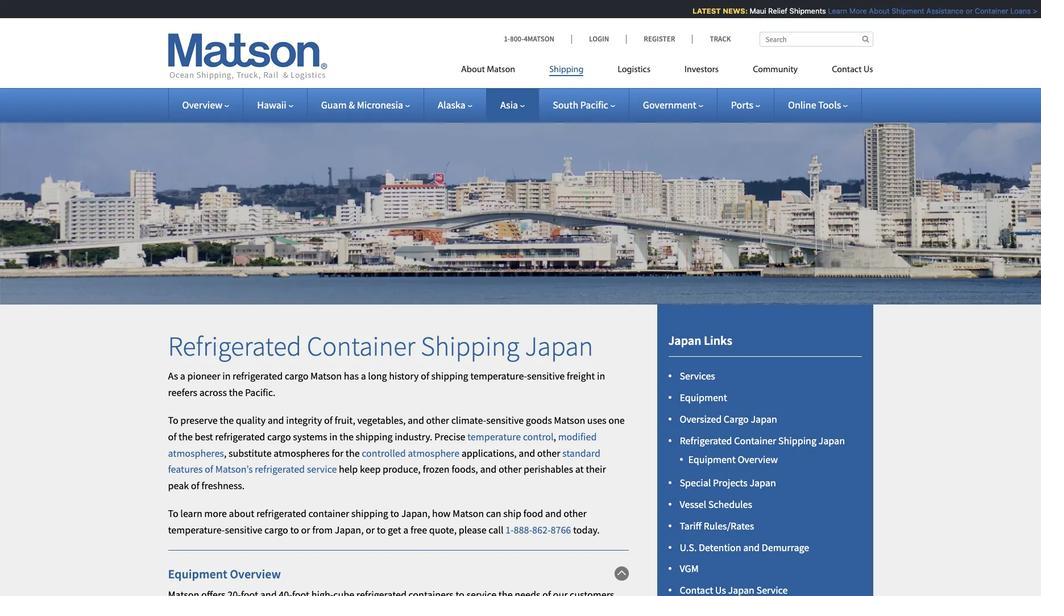 Task type: describe. For each thing, give the bounding box(es) containing it.
standard features of matson's refrigerated service
[[168, 447, 601, 476]]

community
[[753, 65, 798, 75]]

free
[[411, 524, 427, 537]]

>
[[1029, 6, 1033, 15]]

guam & micronesia
[[321, 98, 403, 112]]

refrigerated for about
[[257, 508, 307, 521]]

to for to learn more about refrigerated container shipping to japan, how matson can ship food and other temperature-sensitive cargo to or from japan, or to get a free quote, please call
[[168, 508, 178, 521]]

register link
[[627, 34, 693, 44]]

0 horizontal spatial ,
[[224, 447, 227, 460]]

0 vertical spatial equipment
[[680, 391, 728, 405]]

community link
[[736, 60, 815, 83]]

0 horizontal spatial overview
[[182, 98, 223, 112]]

&
[[349, 98, 355, 112]]

tariff
[[680, 520, 702, 533]]

vgm
[[680, 563, 699, 576]]

shipments
[[785, 6, 822, 15]]

tariff rules/rates
[[680, 520, 755, 533]]

matson inside top menu navigation
[[487, 65, 516, 75]]

u.s. detention and demurrage link
[[680, 541, 810, 555]]

modified atmospheres
[[168, 431, 597, 460]]

top menu navigation
[[461, 60, 874, 83]]

port at naha, japan image
[[0, 105, 1042, 305]]

equipment link
[[680, 391, 728, 405]]

and down control
[[519, 447, 536, 460]]

guam
[[321, 98, 347, 112]]

asia
[[501, 98, 518, 112]]

detention
[[699, 541, 742, 555]]

can
[[486, 508, 502, 521]]

1-800-4matson link
[[504, 34, 572, 44]]

other up perishables
[[538, 447, 561, 460]]

learn more about shipment assistance or container loans > link
[[824, 6, 1033, 15]]

1 horizontal spatial a
[[361, 370, 366, 383]]

cargo inside as a pioneer in refrigerated cargo matson has a long history of shipping temperature-sensitive freight in reefers across the pacific.
[[285, 370, 309, 383]]

1 vertical spatial equipment
[[689, 453, 736, 467]]

2 atmospheres from the left
[[274, 447, 330, 460]]

of inside help keep produce, frozen foods, and other perishables at their peak of freshness.
[[191, 480, 200, 493]]

shipping link
[[533, 60, 601, 83]]

freshness.
[[202, 480, 245, 493]]

preserve
[[181, 414, 218, 427]]

to learn more about refrigerated container shipping to japan, how matson can ship food and other temperature-sensitive cargo to or from japan, or to get a free quote, please call
[[168, 508, 587, 537]]

ports link
[[732, 98, 761, 112]]

contact us
[[832, 65, 874, 75]]

controlled atmosphere link
[[362, 447, 460, 460]]

862-
[[533, 524, 551, 537]]

shipping inside to preserve the quality and integrity of fruit, vegetables, and other climate-sensitive goods matson uses one of the best refrigerated cargo systems in the shipping industry. precise
[[356, 431, 393, 444]]

1 horizontal spatial or
[[366, 524, 375, 537]]

1 horizontal spatial to
[[377, 524, 386, 537]]

about
[[229, 508, 254, 521]]

of inside standard features of matson's refrigerated service
[[205, 463, 213, 476]]

micronesia
[[357, 98, 403, 112]]

schedules
[[709, 498, 753, 512]]

0 horizontal spatial a
[[180, 370, 185, 383]]

0 horizontal spatial japan,
[[335, 524, 364, 537]]

peak
[[168, 480, 189, 493]]

the left quality
[[220, 414, 234, 427]]

integrity
[[286, 414, 322, 427]]

pacific
[[581, 98, 609, 112]]

2 horizontal spatial in
[[597, 370, 605, 383]]

about inside about matson link
[[461, 65, 485, 75]]

track link
[[693, 34, 731, 44]]

get
[[388, 524, 401, 537]]

888-
[[514, 524, 533, 537]]

shipping inside to learn more about refrigerated container shipping to japan, how matson can ship food and other temperature-sensitive cargo to or from japan, or to get a free quote, please call
[[351, 508, 389, 521]]

of left 'best'
[[168, 431, 177, 444]]

logistics link
[[601, 60, 668, 83]]

equipment overview inside japan links section
[[689, 453, 778, 467]]

sensitive inside to learn more about refrigerated container shipping to japan, how matson can ship food and other temperature-sensitive cargo to or from japan, or to get a free quote, please call
[[225, 524, 263, 537]]

shipping inside japan links section
[[779, 434, 817, 448]]

services
[[680, 370, 716, 383]]

help keep produce, frozen foods, and other perishables at their peak of freshness.
[[168, 463, 606, 493]]

investors link
[[668, 60, 736, 83]]

sensitive inside to preserve the quality and integrity of fruit, vegetables, and other climate-sensitive goods matson uses one of the best refrigerated cargo systems in the shipping industry. precise
[[487, 414, 524, 427]]

goods
[[526, 414, 552, 427]]

8766
[[551, 524, 571, 537]]

government link
[[643, 98, 704, 112]]

produce,
[[383, 463, 421, 476]]

backtop image
[[615, 567, 629, 581]]

0 horizontal spatial refrigerated
[[168, 329, 302, 363]]

container inside japan links section
[[735, 434, 777, 448]]

south pacific link
[[553, 98, 615, 112]]

please
[[459, 524, 487, 537]]

assistance
[[922, 6, 959, 15]]

has
[[344, 370, 359, 383]]

cargo inside to preserve the quality and integrity of fruit, vegetables, and other climate-sensitive goods matson uses one of the best refrigerated cargo systems in the shipping industry. precise
[[267, 431, 291, 444]]

ship
[[504, 508, 522, 521]]

japan links
[[669, 333, 733, 349]]

at
[[576, 463, 584, 476]]

tariff rules/rates link
[[680, 520, 755, 533]]

long
[[368, 370, 387, 383]]

other inside help keep produce, frozen foods, and other perishables at their peak of freshness.
[[499, 463, 522, 476]]

links
[[704, 333, 733, 349]]

applications,
[[462, 447, 517, 460]]

2 vertical spatial equipment
[[168, 566, 228, 582]]

Search search field
[[760, 32, 874, 47]]

matson inside as a pioneer in refrigerated cargo matson has a long history of shipping temperature-sensitive freight in reefers across the pacific.
[[311, 370, 342, 383]]

japan links section
[[643, 305, 888, 597]]

perishables
[[524, 463, 574, 476]]

hawaii
[[257, 98, 287, 112]]

maui
[[745, 6, 762, 15]]

800-
[[510, 34, 524, 44]]

0 horizontal spatial or
[[301, 524, 310, 537]]

shipping inside top menu navigation
[[550, 65, 584, 75]]

refrigerated for matson's
[[255, 463, 305, 476]]

login
[[589, 34, 609, 44]]

1- for 888-
[[506, 524, 514, 537]]

alaska link
[[438, 98, 473, 112]]

modified atmospheres link
[[168, 431, 597, 460]]

register
[[644, 34, 676, 44]]

and right quality
[[268, 414, 284, 427]]

control
[[523, 431, 554, 444]]

sensitive inside as a pioneer in refrigerated cargo matson has a long history of shipping temperature-sensitive freight in reefers across the pacific.
[[527, 370, 565, 383]]

climate-
[[452, 414, 487, 427]]

oversized cargo japan
[[680, 413, 778, 426]]

food
[[524, 508, 543, 521]]

special projects japan link
[[680, 477, 776, 490]]

1 horizontal spatial japan,
[[401, 508, 430, 521]]

as a pioneer in refrigerated cargo matson has a long history of shipping temperature-sensitive freight in reefers across the pacific.
[[168, 370, 605, 400]]

rules/rates
[[704, 520, 755, 533]]

about matson link
[[461, 60, 533, 83]]

online tools
[[789, 98, 842, 112]]

vegetables,
[[358, 414, 406, 427]]

reefers
[[168, 386, 198, 400]]

matson's
[[215, 463, 253, 476]]

of left the fruit,
[[324, 414, 333, 427]]



Task type: locate. For each thing, give the bounding box(es) containing it.
matson up "please"
[[453, 508, 484, 521]]

to for to preserve the quality and integrity of fruit, vegetables, and other climate-sensitive goods matson uses one of the best refrigerated cargo systems in the shipping industry. precise
[[168, 414, 178, 427]]

the left 'best'
[[179, 431, 193, 444]]

one
[[609, 414, 625, 427]]

japan
[[525, 329, 594, 363], [669, 333, 702, 349], [751, 413, 778, 426], [819, 434, 845, 448], [750, 477, 776, 490]]

other inside to learn more about refrigerated container shipping to japan, how matson can ship food and other temperature-sensitive cargo to or from japan, or to get a free quote, please call
[[564, 508, 587, 521]]

0 vertical spatial shipping
[[550, 65, 584, 75]]

logistics
[[618, 65, 651, 75]]

2 vertical spatial overview
[[230, 566, 281, 582]]

and down applications,
[[480, 463, 497, 476]]

other down applications,
[[499, 463, 522, 476]]

equipment
[[680, 391, 728, 405], [689, 453, 736, 467], [168, 566, 228, 582]]

refrigerated container shipping japan up long
[[168, 329, 594, 363]]

of inside as a pioneer in refrigerated cargo matson has a long history of shipping temperature-sensitive freight in reefers across the pacific.
[[421, 370, 430, 383]]

to left learn at left
[[168, 508, 178, 521]]

foods,
[[452, 463, 478, 476]]

the inside as a pioneer in refrigerated cargo matson has a long history of shipping temperature-sensitive freight in reefers across the pacific.
[[229, 386, 243, 400]]

of up the freshness.
[[205, 463, 213, 476]]

1- right call
[[506, 524, 514, 537]]

2 horizontal spatial sensitive
[[527, 370, 565, 383]]

and inside help keep produce, frozen foods, and other perishables at their peak of freshness.
[[480, 463, 497, 476]]

temperature
[[468, 431, 521, 444]]

refrigerated inside japan links section
[[680, 434, 733, 448]]

to
[[168, 414, 178, 427], [168, 508, 178, 521]]

south
[[553, 98, 579, 112]]

1- for 800-
[[504, 34, 510, 44]]

, up the matson's
[[224, 447, 227, 460]]

1 vertical spatial shipping
[[356, 431, 393, 444]]

government
[[643, 98, 697, 112]]

1 horizontal spatial atmospheres
[[274, 447, 330, 460]]

0 horizontal spatial to
[[290, 524, 299, 537]]

temperature-
[[471, 370, 527, 383], [168, 524, 225, 537]]

special projects japan
[[680, 477, 776, 490]]

in up 'across'
[[223, 370, 231, 383]]

2 horizontal spatial or
[[961, 6, 969, 15]]

2 vertical spatial sensitive
[[225, 524, 263, 537]]

0 vertical spatial to
[[168, 414, 178, 427]]

call
[[489, 524, 504, 537]]

refrigerated container shipping japan link
[[680, 434, 845, 448]]

shipping up get
[[351, 508, 389, 521]]

0 horizontal spatial equipment overview
[[168, 566, 281, 582]]

0 vertical spatial equipment overview
[[689, 453, 778, 467]]

contact us link
[[815, 60, 874, 83]]

pioneer
[[187, 370, 221, 383]]

modified
[[559, 431, 597, 444]]

temperature control link
[[468, 431, 554, 444]]

0 vertical spatial refrigerated
[[168, 329, 302, 363]]

1 vertical spatial container
[[307, 329, 416, 363]]

vessel schedules link
[[680, 498, 753, 512]]

container
[[309, 508, 349, 521]]

to preserve the quality and integrity of fruit, vegetables, and other climate-sensitive goods matson uses one of the best refrigerated cargo systems in the shipping industry. precise
[[168, 414, 625, 444]]

refrigerated container shipping japan inside japan links section
[[680, 434, 845, 448]]

uses
[[588, 414, 607, 427]]

about right more
[[865, 6, 885, 15]]

, substitute atmospheres for the controlled atmosphere applications, and other
[[224, 447, 563, 460]]

to left from
[[290, 524, 299, 537]]

online tools link
[[789, 98, 848, 112]]

a right as
[[180, 370, 185, 383]]

blue matson logo with ocean, shipping, truck, rail and logistics written beneath it. image
[[168, 34, 327, 80]]

and inside to learn more about refrigerated container shipping to japan, how matson can ship food and other temperature-sensitive cargo to or from japan, or to get a free quote, please call
[[545, 508, 562, 521]]

0 vertical spatial overview
[[182, 98, 223, 112]]

to inside to learn more about refrigerated container shipping to japan, how matson can ship food and other temperature-sensitive cargo to or from japan, or to get a free quote, please call
[[168, 508, 178, 521]]

matson
[[487, 65, 516, 75], [311, 370, 342, 383], [554, 414, 586, 427], [453, 508, 484, 521]]

the down the fruit,
[[340, 431, 354, 444]]

1 horizontal spatial temperature-
[[471, 370, 527, 383]]

matson inside to preserve the quality and integrity of fruit, vegetables, and other climate-sensitive goods matson uses one of the best refrigerated cargo systems in the shipping industry. precise
[[554, 414, 586, 427]]

refrigerated up pacific.
[[233, 370, 283, 383]]

0 horizontal spatial atmospheres
[[168, 447, 224, 460]]

1 vertical spatial overview
[[738, 453, 778, 467]]

and inside japan links section
[[744, 541, 760, 555]]

1 horizontal spatial refrigerated
[[680, 434, 733, 448]]

temperature- inside as a pioneer in refrigerated cargo matson has a long history of shipping temperature-sensitive freight in reefers across the pacific.
[[471, 370, 527, 383]]

1 horizontal spatial refrigerated container shipping japan
[[680, 434, 845, 448]]

standard
[[563, 447, 601, 460]]

or left from
[[301, 524, 310, 537]]

to inside to preserve the quality and integrity of fruit, vegetables, and other climate-sensitive goods matson uses one of the best refrigerated cargo systems in the shipping industry. precise
[[168, 414, 178, 427]]

atmospheres down systems
[[274, 447, 330, 460]]

hawaii link
[[257, 98, 293, 112]]

container up has
[[307, 329, 416, 363]]

0 vertical spatial about
[[865, 6, 885, 15]]

for
[[332, 447, 344, 460]]

shipping
[[432, 370, 469, 383], [356, 431, 393, 444], [351, 508, 389, 521]]

1 vertical spatial cargo
[[267, 431, 291, 444]]

1 vertical spatial japan,
[[335, 524, 364, 537]]

refrigerated inside to learn more about refrigerated container shipping to japan, how matson can ship food and other temperature-sensitive cargo to or from japan, or to get a free quote, please call
[[257, 508, 307, 521]]

0 vertical spatial japan,
[[401, 508, 430, 521]]

container
[[971, 6, 1004, 15], [307, 329, 416, 363], [735, 434, 777, 448]]

0 horizontal spatial refrigerated container shipping japan
[[168, 329, 594, 363]]

atmospheres inside modified atmospheres
[[168, 447, 224, 460]]

1 horizontal spatial sensitive
[[487, 414, 524, 427]]

special
[[680, 477, 711, 490]]

1 horizontal spatial in
[[330, 431, 338, 444]]

services link
[[680, 370, 716, 383]]

temperature- inside to learn more about refrigerated container shipping to japan, how matson can ship food and other temperature-sensitive cargo to or from japan, or to get a free quote, please call
[[168, 524, 225, 537]]

sensitive up temperature control link
[[487, 414, 524, 427]]

2 vertical spatial cargo
[[265, 524, 288, 537]]

1 horizontal spatial overview
[[230, 566, 281, 582]]

in inside to preserve the quality and integrity of fruit, vegetables, and other climate-sensitive goods matson uses one of the best refrigerated cargo systems in the shipping industry. precise
[[330, 431, 338, 444]]

1 vertical spatial ,
[[224, 447, 227, 460]]

learn
[[181, 508, 202, 521]]

0 vertical spatial 1-
[[504, 34, 510, 44]]

south pacific
[[553, 98, 609, 112]]

1 vertical spatial 1-
[[506, 524, 514, 537]]

help
[[339, 463, 358, 476]]

0 vertical spatial container
[[971, 6, 1004, 15]]

in
[[223, 370, 231, 383], [597, 370, 605, 383], [330, 431, 338, 444]]

shipping inside as a pioneer in refrigerated cargo matson has a long history of shipping temperature-sensitive freight in reefers across the pacific.
[[432, 370, 469, 383]]

0 vertical spatial shipping
[[432, 370, 469, 383]]

1 vertical spatial refrigerated
[[680, 434, 733, 448]]

tools
[[819, 98, 842, 112]]

overview inside japan links section
[[738, 453, 778, 467]]

shipping down vegetables,
[[356, 431, 393, 444]]

refrigerated down substitute
[[255, 463, 305, 476]]

cargo up integrity
[[285, 370, 309, 383]]

of right "peak"
[[191, 480, 200, 493]]

the right "for"
[[346, 447, 360, 460]]

or left get
[[366, 524, 375, 537]]

temperature- up climate-
[[471, 370, 527, 383]]

2 horizontal spatial overview
[[738, 453, 778, 467]]

1 horizontal spatial equipment overview
[[689, 453, 778, 467]]

and up industry.
[[408, 414, 424, 427]]

learn
[[824, 6, 843, 15]]

atmosphere
[[408, 447, 460, 460]]

shipping
[[550, 65, 584, 75], [421, 329, 520, 363], [779, 434, 817, 448]]

as
[[168, 370, 178, 383]]

a right get
[[404, 524, 409, 537]]

matson inside to learn more about refrigerated container shipping to japan, how matson can ship food and other temperature-sensitive cargo to or from japan, or to get a free quote, please call
[[453, 508, 484, 521]]

0 horizontal spatial sensitive
[[225, 524, 263, 537]]

0 vertical spatial ,
[[554, 431, 556, 444]]

2 vertical spatial shipping
[[779, 434, 817, 448]]

about up alaska link
[[461, 65, 485, 75]]

sensitive left freight
[[527, 370, 565, 383]]

4matson
[[524, 34, 555, 44]]

1 vertical spatial to
[[168, 508, 178, 521]]

in right freight
[[597, 370, 605, 383]]

quote,
[[429, 524, 457, 537]]

2 vertical spatial container
[[735, 434, 777, 448]]

0 horizontal spatial container
[[307, 329, 416, 363]]

refrigerated for in
[[233, 370, 283, 383]]

refrigerated container shipping japan down cargo
[[680, 434, 845, 448]]

service
[[307, 463, 337, 476]]

news:
[[718, 6, 743, 15]]

and down rules/rates
[[744, 541, 760, 555]]

refrigerated up substitute
[[215, 431, 265, 444]]

or right assistance
[[961, 6, 969, 15]]

1 horizontal spatial ,
[[554, 431, 556, 444]]

0 vertical spatial cargo
[[285, 370, 309, 383]]

0 horizontal spatial in
[[223, 370, 231, 383]]

refrigerated down oversized
[[680, 434, 733, 448]]

container down cargo
[[735, 434, 777, 448]]

to left get
[[377, 524, 386, 537]]

matson down 800-
[[487, 65, 516, 75]]

industry.
[[395, 431, 433, 444]]

0 horizontal spatial temperature-
[[168, 524, 225, 537]]

atmospheres down 'best'
[[168, 447, 224, 460]]

history
[[389, 370, 419, 383]]

1 horizontal spatial shipping
[[550, 65, 584, 75]]

cargo down integrity
[[267, 431, 291, 444]]

a right has
[[361, 370, 366, 383]]

0 horizontal spatial about
[[461, 65, 485, 75]]

refrigerated inside standard features of matson's refrigerated service
[[255, 463, 305, 476]]

matson left has
[[311, 370, 342, 383]]

matson up modified
[[554, 414, 586, 427]]

to up get
[[391, 508, 399, 521]]

precise
[[435, 431, 466, 444]]

other inside to preserve the quality and integrity of fruit, vegetables, and other climate-sensitive goods matson uses one of the best refrigerated cargo systems in the shipping industry. precise
[[426, 414, 449, 427]]

u.s. detention and demurrage
[[680, 541, 810, 555]]

how
[[432, 508, 451, 521]]

and up 1-888-862-8766 today.
[[545, 508, 562, 521]]

2 vertical spatial shipping
[[351, 508, 389, 521]]

2 horizontal spatial shipping
[[779, 434, 817, 448]]

shipping right history at the bottom of page
[[432, 370, 469, 383]]

login link
[[572, 34, 627, 44]]

cargo
[[724, 413, 749, 426]]

1 vertical spatial shipping
[[421, 329, 520, 363]]

cargo inside to learn more about refrigerated container shipping to japan, how matson can ship food and other temperature-sensitive cargo to or from japan, or to get a free quote, please call
[[265, 524, 288, 537]]

refrigerated up pioneer
[[168, 329, 302, 363]]

cargo left from
[[265, 524, 288, 537]]

us
[[864, 65, 874, 75]]

1 atmospheres from the left
[[168, 447, 224, 460]]

0 vertical spatial refrigerated container shipping japan
[[168, 329, 594, 363]]

2 horizontal spatial to
[[391, 508, 399, 521]]

features
[[168, 463, 203, 476]]

1 horizontal spatial container
[[735, 434, 777, 448]]

refrigerated inside to preserve the quality and integrity of fruit, vegetables, and other climate-sensitive goods matson uses one of the best refrigerated cargo systems in the shipping industry. precise
[[215, 431, 265, 444]]

refrigerated container shipping japan
[[168, 329, 594, 363], [680, 434, 845, 448]]

the right 'across'
[[229, 386, 243, 400]]

, left modified
[[554, 431, 556, 444]]

1 vertical spatial sensitive
[[487, 414, 524, 427]]

relief
[[764, 6, 783, 15]]

a
[[180, 370, 185, 383], [361, 370, 366, 383], [404, 524, 409, 537]]

2 horizontal spatial a
[[404, 524, 409, 537]]

1- left 4matson
[[504, 34, 510, 44]]

None search field
[[760, 32, 874, 47]]

sensitive down about
[[225, 524, 263, 537]]

oversized cargo japan link
[[680, 413, 778, 426]]

temperature- down learn at left
[[168, 524, 225, 537]]

1 vertical spatial equipment overview
[[168, 566, 281, 582]]

1 horizontal spatial about
[[865, 6, 885, 15]]

0 horizontal spatial shipping
[[421, 329, 520, 363]]

refrigerated right about
[[257, 508, 307, 521]]

asia link
[[501, 98, 525, 112]]

other up today.
[[564, 508, 587, 521]]

1 vertical spatial temperature-
[[168, 524, 225, 537]]

,
[[554, 431, 556, 444], [224, 447, 227, 460]]

alaska
[[438, 98, 466, 112]]

substitute
[[229, 447, 272, 460]]

freight
[[567, 370, 595, 383]]

about matson
[[461, 65, 516, 75]]

0 vertical spatial temperature-
[[471, 370, 527, 383]]

container left the loans
[[971, 6, 1004, 15]]

1 vertical spatial about
[[461, 65, 485, 75]]

cargo
[[285, 370, 309, 383], [267, 431, 291, 444], [265, 524, 288, 537]]

of right history at the bottom of page
[[421, 370, 430, 383]]

loans
[[1006, 6, 1027, 15]]

1 to from the top
[[168, 414, 178, 427]]

2 to from the top
[[168, 508, 178, 521]]

in up "for"
[[330, 431, 338, 444]]

vessel
[[680, 498, 707, 512]]

sensitive
[[527, 370, 565, 383], [487, 414, 524, 427], [225, 524, 263, 537]]

2 horizontal spatial container
[[971, 6, 1004, 15]]

guam & micronesia link
[[321, 98, 410, 112]]

japan, down container
[[335, 524, 364, 537]]

search image
[[863, 35, 870, 43]]

other up the 'precise'
[[426, 414, 449, 427]]

frozen
[[423, 463, 450, 476]]

japan, up free
[[401, 508, 430, 521]]

0 vertical spatial sensitive
[[527, 370, 565, 383]]

keep
[[360, 463, 381, 476]]

1 vertical spatial refrigerated container shipping japan
[[680, 434, 845, 448]]

to left preserve
[[168, 414, 178, 427]]

a inside to learn more about refrigerated container shipping to japan, how matson can ship food and other temperature-sensitive cargo to or from japan, or to get a free quote, please call
[[404, 524, 409, 537]]

refrigerated inside as a pioneer in refrigerated cargo matson has a long history of shipping temperature-sensitive freight in reefers across the pacific.
[[233, 370, 283, 383]]



Task type: vqa. For each thing, say whether or not it's contained in the screenshot.
Careers
no



